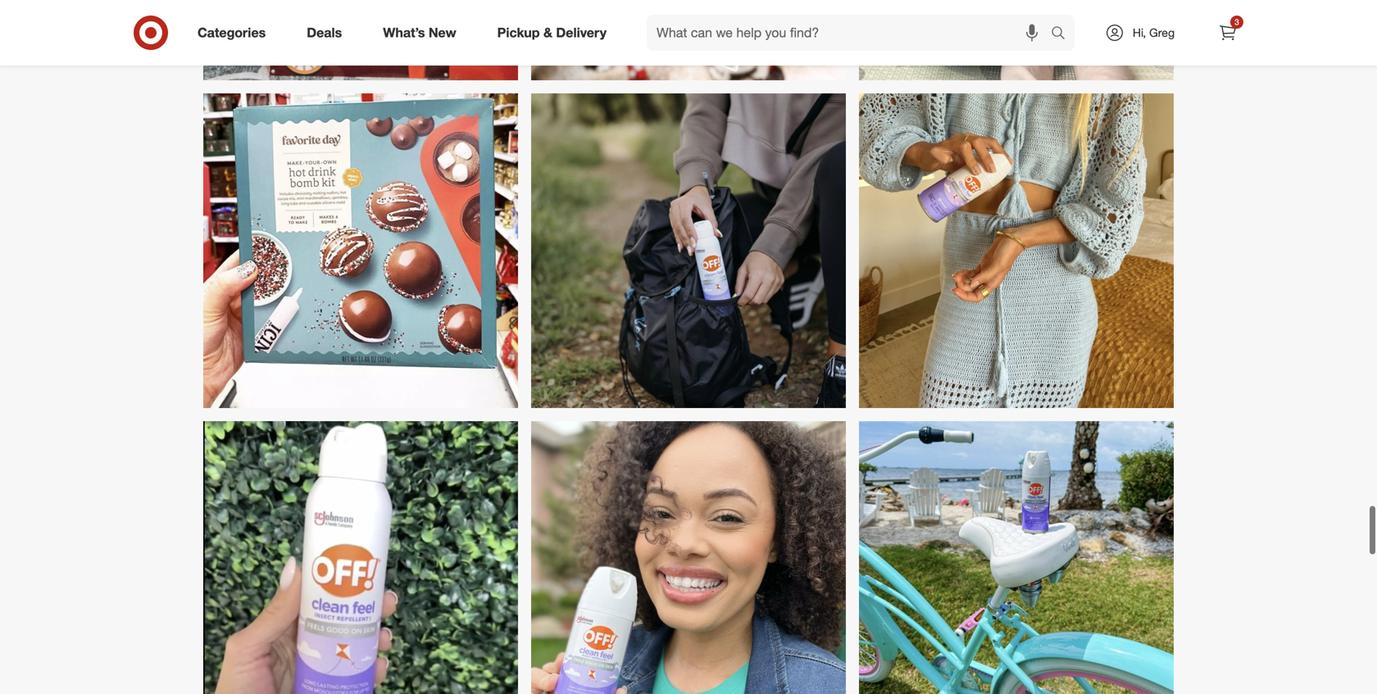 Task type: locate. For each thing, give the bounding box(es) containing it.
user image by uniquelyjulz image
[[531, 76, 846, 391]]

user image by jessicasbeautyblog_ image
[[531, 404, 846, 695]]

user image by @magicwithyadi image
[[531, 0, 846, 63]]

what's new
[[383, 25, 456, 41]]

what's
[[383, 25, 425, 41]]

hi, greg
[[1133, 25, 1175, 40]]

user image by @linsaydisney image
[[203, 0, 518, 63]]

user image by lisajmakeup image
[[203, 404, 518, 695]]

search
[[1044, 26, 1083, 42]]

deals
[[307, 25, 342, 41]]

new
[[429, 25, 456, 41]]

&
[[544, 25, 553, 41]]

3 link
[[1210, 15, 1246, 51]]

user image by @_catalinas.world image
[[859, 0, 1174, 63]]

pickup
[[497, 25, 540, 41]]

hi,
[[1133, 25, 1147, 40]]

deals link
[[293, 15, 363, 51]]



Task type: vqa. For each thing, say whether or not it's contained in the screenshot.
'What can we help you find? suggestions appear below' Search Box
yes



Task type: describe. For each thing, give the bounding box(es) containing it.
pickup & delivery link
[[484, 15, 627, 51]]

greg
[[1150, 25, 1175, 40]]

3
[[1235, 17, 1240, 27]]

categories
[[198, 25, 266, 41]]

user image by tess_and_sarah image
[[859, 76, 1174, 391]]

categories link
[[184, 15, 286, 51]]

delivery
[[556, 25, 607, 41]]

user image by jennyreimold image
[[859, 404, 1174, 695]]

pickup & delivery
[[497, 25, 607, 41]]

What can we help you find? suggestions appear below search field
[[647, 15, 1055, 51]]

search button
[[1044, 15, 1083, 54]]

user image by @ohtarget image
[[203, 76, 518, 391]]

what's new link
[[369, 15, 477, 51]]



